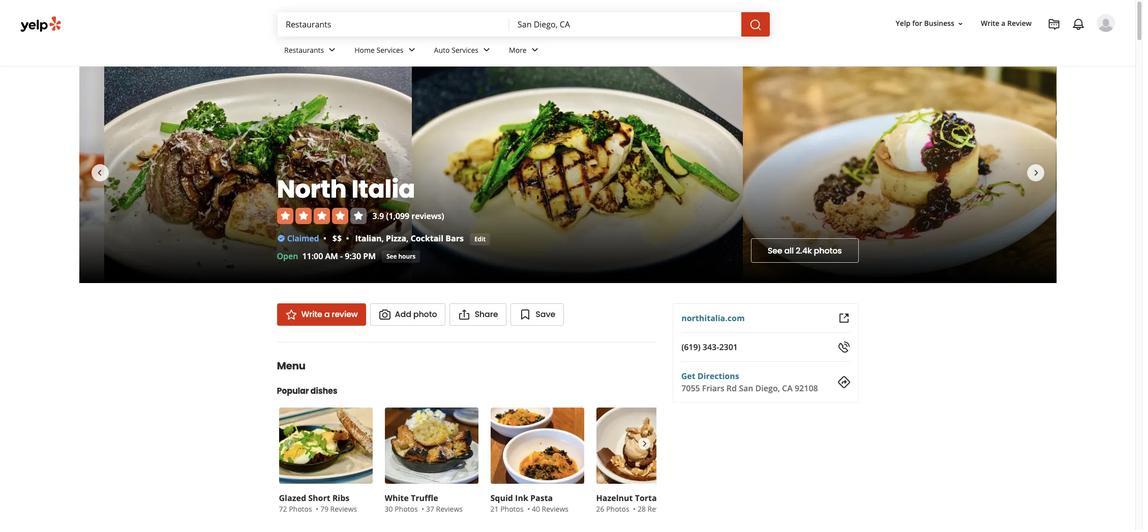 Task type: vqa. For each thing, say whether or not it's contained in the screenshot.


Task type: locate. For each thing, give the bounding box(es) containing it.
write a review
[[302, 309, 358, 321]]

37
[[426, 505, 435, 514]]

photo of north italia - san diego, ca, us. beef tenderloin w/ roman gnocchi image
[[104, 67, 412, 283]]

search image
[[750, 19, 762, 31]]

photo of north italia - san diego, ca, us. italian butter cake image
[[743, 67, 1057, 283]]

home
[[355, 45, 375, 55]]

add photo
[[395, 309, 437, 321]]

projects image
[[1049, 18, 1061, 31]]

photo
[[414, 309, 437, 321]]

photos down glazed
[[289, 505, 312, 514]]

None field
[[286, 19, 502, 30], [518, 19, 734, 30]]

1 vertical spatial write
[[302, 309, 322, 321]]

photos
[[814, 245, 842, 257]]

reviews
[[331, 505, 357, 514], [436, 505, 463, 514], [542, 505, 569, 514], [648, 505, 675, 514]]

4 reviews from the left
[[648, 505, 675, 514]]

0 horizontal spatial 24 chevron down v2 image
[[326, 44, 339, 56]]

reviews right 37
[[436, 505, 463, 514]]

reviews down pasta
[[542, 505, 569, 514]]

reviews down torta
[[648, 505, 675, 514]]

2 services from the left
[[452, 45, 479, 55]]

1 services from the left
[[377, 45, 404, 55]]

edit
[[475, 235, 486, 243]]

2 reviews from the left
[[436, 505, 463, 514]]

3.9
[[373, 210, 384, 222]]

0 horizontal spatial none field
[[286, 19, 502, 30]]

1 horizontal spatial none field
[[518, 19, 734, 30]]

photos
[[289, 505, 312, 514], [395, 505, 418, 514], [501, 505, 524, 514], [607, 505, 630, 514]]

79 reviews
[[321, 505, 357, 514]]

0 horizontal spatial a
[[324, 309, 330, 321]]

2 , from the left
[[407, 233, 409, 244]]

, up hours
[[407, 233, 409, 244]]

ca
[[783, 383, 793, 394]]

1 reviews from the left
[[331, 505, 357, 514]]

0 vertical spatial a
[[1002, 19, 1006, 28]]

1 horizontal spatial a
[[1002, 19, 1006, 28]]

40 reviews
[[532, 505, 569, 514]]

2 photos from the left
[[395, 505, 418, 514]]

1 vertical spatial a
[[324, 309, 330, 321]]

get directions 7055 friars rd san diego, ca 92108
[[682, 371, 819, 394]]

1 horizontal spatial see
[[768, 245, 783, 257]]

reviews for hazelnut torta
[[648, 505, 675, 514]]

1 horizontal spatial services
[[452, 45, 479, 55]]

write left review
[[982, 19, 1000, 28]]

3 24 chevron down v2 image from the left
[[529, 44, 541, 56]]

3.9 (1,099 reviews)
[[373, 210, 445, 222]]

24 save outline v2 image
[[520, 309, 532, 321]]

0 horizontal spatial write
[[302, 309, 322, 321]]

1 horizontal spatial next image
[[1031, 167, 1043, 179]]

1 horizontal spatial previous image
[[283, 438, 295, 450]]

san
[[739, 383, 754, 394]]

None search field
[[278, 12, 772, 37]]

photos down hazelnut
[[607, 505, 630, 514]]

28
[[638, 505, 646, 514]]

see left hours
[[387, 252, 397, 261]]

28 reviews
[[638, 505, 675, 514]]

photos inside white truffle 30 photos
[[395, 505, 418, 514]]

hours
[[399, 252, 416, 261]]

reviews down ribs
[[331, 505, 357, 514]]

24 chevron down v2 image for restaurants
[[326, 44, 339, 56]]

review
[[332, 309, 358, 321]]

92108
[[795, 383, 819, 394]]

none field "near"
[[518, 19, 734, 30]]

photos inside "glazed short ribs 72 photos"
[[289, 505, 312, 514]]

pm
[[363, 251, 376, 262]]

see all 2.4k photos
[[768, 245, 842, 257]]

photo of north italia - san diego, ca, us. the breakfast sandwich (weekend brunch) image
[[0, 67, 104, 283]]

services for auto services
[[452, 45, 479, 55]]

0 vertical spatial next image
[[1031, 167, 1043, 179]]

squid
[[491, 493, 513, 504]]

get
[[682, 371, 696, 382]]

0 vertical spatial write
[[982, 19, 1000, 28]]

24 chevron down v2 image
[[406, 44, 418, 56]]

short
[[308, 493, 331, 504]]

glazed short ribs image
[[279, 408, 373, 484]]

0 horizontal spatial services
[[377, 45, 404, 55]]

claimed
[[287, 233, 319, 244]]

26
[[597, 505, 605, 514]]

1 none field from the left
[[286, 19, 502, 30]]

north
[[277, 172, 347, 206]]

(1,099 reviews) link
[[386, 210, 445, 222]]

ribs
[[333, 493, 350, 504]]

2 horizontal spatial 24 chevron down v2 image
[[529, 44, 541, 56]]

get directions link
[[682, 371, 740, 382]]

3 photos from the left
[[501, 505, 524, 514]]

24 chevron down v2 image
[[326, 44, 339, 56], [481, 44, 493, 56], [529, 44, 541, 56]]

tyler b. image
[[1098, 14, 1116, 32]]

see left all
[[768, 245, 783, 257]]

24 chevron down v2 image right auto services
[[481, 44, 493, 56]]

30
[[385, 505, 393, 514]]

previous image inside menu element
[[283, 438, 295, 450]]

services right the auto
[[452, 45, 479, 55]]

1 vertical spatial next image
[[639, 438, 650, 450]]

write a review link
[[277, 304, 366, 326]]

add
[[395, 309, 412, 321]]

24 chevron down v2 image inside auto services link
[[481, 44, 493, 56]]

Near text field
[[518, 19, 734, 30]]

3.9 star rating image
[[277, 208, 367, 224]]

services left 24 chevron down v2 image on the top of page
[[377, 45, 404, 55]]

24 chevron down v2 image right "more"
[[529, 44, 541, 56]]

24 chevron down v2 image for more
[[529, 44, 541, 56]]

see inside 'link'
[[768, 245, 783, 257]]

write inside user actions element
[[982, 19, 1000, 28]]

photos down ink
[[501, 505, 524, 514]]

24 chevron down v2 image for auto services
[[481, 44, 493, 56]]

(619)
[[682, 342, 701, 353]]

40
[[532, 505, 540, 514]]

2 none field from the left
[[518, 19, 734, 30]]

(1,099
[[386, 210, 410, 222]]

northitalia.com
[[682, 313, 745, 324]]

4 photos from the left
[[607, 505, 630, 514]]

open 11:00 am - 9:30 pm
[[277, 251, 376, 262]]

16 claim filled v2 image
[[277, 234, 285, 243]]

none field find
[[286, 19, 502, 30]]

white
[[385, 493, 409, 504]]

see
[[768, 245, 783, 257], [387, 252, 397, 261]]

photos down white
[[395, 505, 418, 514]]

write for write a review
[[302, 309, 322, 321]]

0 horizontal spatial see
[[387, 252, 397, 261]]

glazed short ribs 72 photos
[[279, 493, 350, 514]]

2 24 chevron down v2 image from the left
[[481, 44, 493, 56]]

0 horizontal spatial previous image
[[93, 167, 106, 179]]

16 chevron down v2 image
[[957, 20, 965, 28]]

photo of north italia - san diego, ca, us. italian clover cocktail image
[[1057, 67, 1144, 283]]

open
[[277, 251, 298, 262]]

photos inside hazelnut torta 26 photos
[[607, 505, 630, 514]]

restaurants
[[284, 45, 324, 55]]

1 photos from the left
[[289, 505, 312, 514]]

7055
[[682, 383, 701, 394]]

edit button
[[470, 234, 491, 246]]

1 horizontal spatial write
[[982, 19, 1000, 28]]

1 vertical spatial previous image
[[283, 438, 295, 450]]

24 chevron down v2 image right "restaurants"
[[326, 44, 339, 56]]

services
[[377, 45, 404, 55], [452, 45, 479, 55]]

torta
[[635, 493, 657, 504]]

friars
[[703, 383, 725, 394]]

0 horizontal spatial ,
[[382, 233, 384, 244]]

write right 24 star v2 image
[[302, 309, 322, 321]]

all
[[785, 245, 794, 257]]

0 horizontal spatial next image
[[639, 438, 650, 450]]

menu element
[[261, 342, 692, 517]]

1 horizontal spatial 24 chevron down v2 image
[[481, 44, 493, 56]]

pizza
[[386, 233, 407, 244]]

24 chevron down v2 image inside restaurants "link"
[[326, 44, 339, 56]]

, left pizza link
[[382, 233, 384, 244]]

1 horizontal spatial ,
[[407, 233, 409, 244]]

,
[[382, 233, 384, 244], [407, 233, 409, 244]]

write
[[982, 19, 1000, 28], [302, 309, 322, 321]]

a for review
[[1002, 19, 1006, 28]]

popular
[[277, 386, 309, 397]]

24 chevron down v2 image inside more link
[[529, 44, 541, 56]]

1 24 chevron down v2 image from the left
[[326, 44, 339, 56]]

3 reviews from the left
[[542, 505, 569, 514]]

user actions element
[[888, 13, 1130, 75]]

italian
[[355, 233, 382, 244]]

write for write a review
[[982, 19, 1000, 28]]

previous image
[[93, 167, 106, 179], [283, 438, 295, 450]]

11:00
[[302, 251, 323, 262]]

24 share v2 image
[[459, 309, 471, 321]]

next image
[[1031, 167, 1043, 179], [639, 438, 650, 450]]



Task type: describe. For each thing, give the bounding box(es) containing it.
-
[[340, 251, 343, 262]]

24 directions v2 image
[[838, 377, 851, 389]]

yelp
[[896, 19, 911, 28]]

a for review
[[324, 309, 330, 321]]

home services
[[355, 45, 404, 55]]

rd
[[727, 383, 737, 394]]

reviews for white truffle
[[436, 505, 463, 514]]

diego,
[[756, 383, 781, 394]]

write a review link
[[978, 14, 1037, 33]]

white truffle 30 photos
[[385, 493, 438, 514]]

share button
[[450, 304, 507, 326]]

am
[[325, 251, 338, 262]]

add photo link
[[370, 304, 446, 326]]

24 star v2 image
[[285, 309, 297, 321]]

business
[[925, 19, 955, 28]]

37 reviews
[[426, 505, 463, 514]]

truffle
[[411, 493, 438, 504]]

business categories element
[[276, 37, 1116, 66]]

write a review
[[982, 19, 1033, 28]]

1 , from the left
[[382, 233, 384, 244]]

reviews for glazed short ribs
[[331, 505, 357, 514]]

9:30
[[345, 251, 361, 262]]

ink
[[516, 493, 529, 504]]

home services link
[[347, 37, 426, 66]]

more link
[[501, 37, 549, 66]]

save
[[536, 309, 556, 321]]

see for see all 2.4k photos
[[768, 245, 783, 257]]

21
[[491, 505, 499, 514]]

white truffle image
[[385, 408, 479, 484]]

share
[[475, 309, 498, 321]]

menu
[[277, 359, 306, 374]]

(619) 343-2301
[[682, 342, 738, 353]]

services for home services
[[377, 45, 404, 55]]

see hours link
[[382, 251, 420, 263]]

italian link
[[355, 233, 382, 244]]

glazed
[[279, 493, 306, 504]]

next image for the topmost previous icon
[[1031, 167, 1043, 179]]

79
[[321, 505, 329, 514]]

north italia
[[277, 172, 415, 206]]

cocktail bars link
[[411, 233, 464, 244]]

2301
[[720, 342, 738, 353]]

pasta
[[531, 493, 553, 504]]

restaurants link
[[276, 37, 347, 66]]

italia
[[352, 172, 415, 206]]

northitalia.com link
[[682, 313, 745, 324]]

next image for previous icon within menu element
[[639, 438, 650, 450]]

auto services
[[434, 45, 479, 55]]

hazelnut torta 26 photos
[[597, 493, 657, 514]]

hazelnut torta image
[[597, 408, 690, 484]]

more
[[509, 45, 527, 55]]

popular dishes
[[277, 386, 338, 397]]

hazelnut
[[597, 493, 633, 504]]

72
[[279, 505, 287, 514]]

24 camera v2 image
[[379, 309, 391, 321]]

squid ink pasta 21 photos
[[491, 493, 553, 514]]

yelp for business
[[896, 19, 955, 28]]

reviews for squid ink pasta
[[542, 505, 569, 514]]

pizza link
[[386, 233, 407, 244]]

Find text field
[[286, 19, 502, 30]]

24 phone v2 image
[[838, 341, 851, 354]]

see for see hours
[[387, 252, 397, 261]]

photos inside "squid ink pasta 21 photos"
[[501, 505, 524, 514]]

review
[[1008, 19, 1033, 28]]

see all 2.4k photos link
[[751, 239, 859, 263]]

auto
[[434, 45, 450, 55]]

photo of north italia - san diego, ca, us. grilled wild striped bass image
[[412, 67, 743, 283]]

24 external link v2 image
[[838, 312, 851, 325]]

see hours
[[387, 252, 416, 261]]

auto services link
[[426, 37, 501, 66]]

for
[[913, 19, 923, 28]]

italian , pizza , cocktail bars
[[355, 233, 464, 244]]

directions
[[698, 371, 740, 382]]

squid ink pasta image
[[491, 408, 584, 484]]

notifications image
[[1073, 18, 1085, 31]]

yelp for business button
[[892, 14, 969, 33]]

2.4k
[[796, 245, 812, 257]]

cocktail
[[411, 233, 444, 244]]

dishes
[[311, 386, 338, 397]]

reviews)
[[412, 210, 445, 222]]

bars
[[446, 233, 464, 244]]

$$
[[333, 233, 342, 244]]

save button
[[511, 304, 564, 326]]

0 vertical spatial previous image
[[93, 167, 106, 179]]



